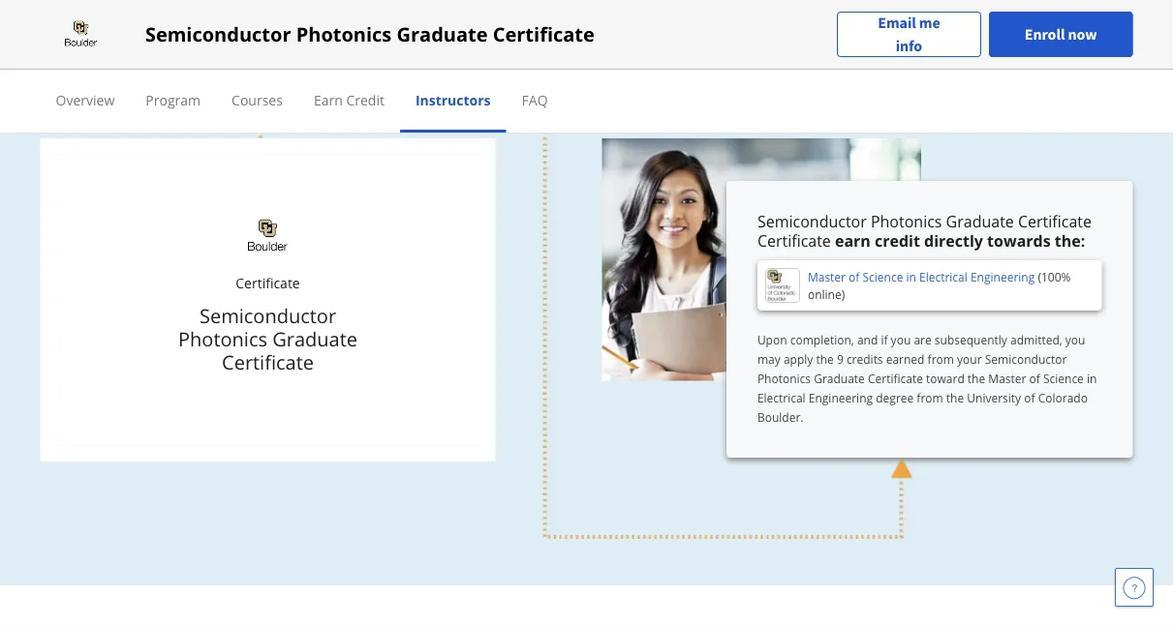 Task type: describe. For each thing, give the bounding box(es) containing it.
0 horizontal spatial the
[[816, 351, 834, 367]]

(
[[1035, 269, 1042, 285]]

1 vertical spatial of
[[1029, 371, 1040, 387]]

earn credit link
[[314, 91, 385, 109]]

program link
[[146, 91, 201, 109]]

completion,
[[790, 332, 854, 348]]

2 you from the left
[[1066, 332, 1086, 348]]

university of colorado boulder image for semiconductor photonics graduate certificate
[[40, 19, 122, 50]]

certificate menu element
[[40, 70, 1133, 133]]

courses link
[[232, 91, 283, 109]]

your
[[957, 351, 982, 367]]

earn
[[314, 91, 343, 109]]

credit
[[875, 231, 920, 251]]

0 vertical spatial semiconductor photonics graduate certificate
[[145, 21, 595, 47]]

semiconductor inside upon completion, and if you are subsequently admitted, you may apply the 9 credits earned from your semiconductor photonics graduate certificate toward the master of science in electrical engineering degree from the university of colorado boulder.
[[985, 351, 1067, 367]]

university of colorado boulder image for certificate
[[217, 217, 319, 256]]

boulder.
[[758, 409, 804, 425]]

enroll now button
[[989, 12, 1133, 57]]

me
[[919, 13, 940, 32]]

may
[[758, 351, 781, 367]]

credits
[[847, 351, 883, 367]]

faq
[[522, 91, 548, 109]]

master inside upon completion, and if you are subsequently admitted, you may apply the 9 credits earned from your semiconductor photonics graduate certificate toward the master of science in electrical engineering degree from the university of colorado boulder.
[[989, 371, 1026, 387]]

faq link
[[522, 91, 548, 109]]

colorado
[[1038, 390, 1088, 406]]

certificate inside upon completion, and if you are subsequently admitted, you may apply the 9 credits earned from your semiconductor photonics graduate certificate toward the master of science in electrical engineering degree from the university of colorado boulder.
[[868, 371, 923, 387]]

earn credit
[[314, 91, 385, 109]]

university of colorado boulder image
[[765, 268, 800, 303]]

enroll
[[1025, 25, 1065, 44]]

online
[[808, 286, 842, 302]]

directly
[[924, 231, 983, 251]]

0 vertical spatial from
[[928, 351, 954, 367]]

the:
[[1055, 231, 1085, 251]]

earn
[[835, 231, 871, 251]]

and
[[857, 332, 878, 348]]

credit
[[346, 91, 385, 109]]

1 horizontal spatial the
[[946, 390, 964, 406]]

email
[[878, 13, 916, 32]]

0 vertical spatial engineering
[[971, 269, 1035, 285]]

admitted,
[[1011, 332, 1063, 348]]

courses
[[232, 91, 283, 109]]

0 vertical spatial master
[[808, 269, 846, 285]]

email me info button
[[837, 11, 981, 58]]

upon
[[758, 332, 787, 348]]

university
[[967, 390, 1021, 406]]

1 you from the left
[[891, 332, 911, 348]]

photonics inside upon completion, and if you are subsequently admitted, you may apply the 9 credits earned from your semiconductor photonics graduate certificate toward the master of science in electrical engineering degree from the university of colorado boulder.
[[758, 371, 811, 387]]

semiconductor inside semiconductor photonics graduate certificate certificate
[[758, 211, 867, 232]]

engineering inside upon completion, and if you are subsequently admitted, you may apply the 9 credits earned from your semiconductor photonics graduate certificate toward the master of science in electrical engineering degree from the university of colorado boulder.
[[809, 390, 873, 406]]

toward
[[926, 371, 965, 387]]

degree
[[876, 390, 914, 406]]

info
[[896, 36, 922, 56]]

electrical inside upon completion, and if you are subsequently admitted, you may apply the 9 credits earned from your semiconductor photonics graduate certificate toward the master of science in electrical engineering degree from the university of colorado boulder.
[[758, 390, 806, 406]]

1 vertical spatial semiconductor photonics graduate certificate
[[178, 302, 357, 375]]

0 vertical spatial electrical
[[920, 269, 968, 285]]



Task type: locate. For each thing, give the bounding box(es) containing it.
1 horizontal spatial science
[[1043, 371, 1084, 387]]

1 horizontal spatial university of colorado boulder image
[[217, 217, 319, 256]]

overview
[[56, 91, 115, 109]]

graduate inside upon completion, and if you are subsequently admitted, you may apply the 9 credits earned from your semiconductor photonics graduate certificate toward the master of science in electrical engineering degree from the university of colorado boulder.
[[814, 371, 865, 387]]

2 vertical spatial the
[[946, 390, 964, 406]]

master
[[808, 269, 846, 285], [989, 371, 1026, 387]]

master of science in electrical engineering
[[808, 269, 1035, 285]]

if
[[881, 332, 888, 348]]

engineering down towards
[[971, 269, 1035, 285]]

master up the university at the bottom right
[[989, 371, 1026, 387]]

earn credit directly towards the:
[[835, 231, 1085, 251]]

1 horizontal spatial electrical
[[920, 269, 968, 285]]

instructors
[[416, 91, 491, 109]]

in
[[906, 269, 917, 285], [1087, 371, 1097, 387]]

science down credit
[[863, 269, 903, 285]]

1 vertical spatial electrical
[[758, 390, 806, 406]]

of down earn
[[849, 269, 860, 285]]

2 horizontal spatial the
[[968, 371, 986, 387]]

1 vertical spatial in
[[1087, 371, 1097, 387]]

science
[[863, 269, 903, 285], [1043, 371, 1084, 387]]

the
[[816, 351, 834, 367], [968, 371, 986, 387], [946, 390, 964, 406]]

engineering down 9 at bottom right
[[809, 390, 873, 406]]

science inside upon completion, and if you are subsequently admitted, you may apply the 9 credits earned from your semiconductor photonics graduate certificate toward the master of science in electrical engineering degree from the university of colorado boulder.
[[1043, 371, 1084, 387]]

1 vertical spatial the
[[968, 371, 986, 387]]

0 vertical spatial of
[[849, 269, 860, 285]]

9
[[837, 351, 844, 367]]

semiconductor photonics graduate certificate certificate
[[758, 211, 1092, 251]]

1 vertical spatial engineering
[[809, 390, 873, 406]]

program
[[146, 91, 201, 109]]

apply
[[784, 351, 813, 367]]

are
[[914, 332, 932, 348]]

subsequently
[[935, 332, 1008, 348]]

enroll now
[[1025, 25, 1097, 44]]

0 horizontal spatial university of colorado boulder image
[[40, 19, 122, 50]]

2 vertical spatial of
[[1024, 390, 1035, 406]]

upon completion, and if you are subsequently admitted, you may apply the 9 credits earned from your semiconductor photonics graduate certificate toward the master of science in electrical engineering degree from the university of colorado boulder.
[[758, 332, 1097, 425]]

0 vertical spatial in
[[906, 269, 917, 285]]

0 horizontal spatial you
[[891, 332, 911, 348]]

engineering
[[971, 269, 1035, 285], [809, 390, 873, 406]]

you right if
[[891, 332, 911, 348]]

photonics
[[296, 21, 392, 47], [871, 211, 942, 232], [178, 326, 267, 352], [758, 371, 811, 387]]

the down toward
[[946, 390, 964, 406]]

master up online
[[808, 269, 846, 285]]

100%
[[1042, 269, 1071, 285]]

email me info
[[878, 13, 940, 56]]

graduate inside semiconductor photonics graduate certificate certificate
[[946, 211, 1014, 232]]

1 horizontal spatial master
[[989, 371, 1026, 387]]

now
[[1068, 25, 1097, 44]]

1 vertical spatial science
[[1043, 371, 1084, 387]]

in up colorado
[[1087, 371, 1097, 387]]

electrical down directly
[[920, 269, 968, 285]]

overview link
[[56, 91, 115, 109]]

1 vertical spatial university of colorado boulder image
[[217, 217, 319, 256]]

from up toward
[[928, 351, 954, 367]]

you
[[891, 332, 911, 348], [1066, 332, 1086, 348]]

0 vertical spatial the
[[816, 351, 834, 367]]

semiconductor photonics graduate certificate
[[145, 21, 595, 47], [178, 302, 357, 375]]

the down your
[[968, 371, 986, 387]]

semiconductor
[[145, 21, 291, 47], [758, 211, 867, 232], [200, 302, 336, 329], [985, 351, 1067, 367]]

you right admitted,
[[1066, 332, 1086, 348]]

1 horizontal spatial engineering
[[971, 269, 1035, 285]]

0 vertical spatial university of colorado boulder image
[[40, 19, 122, 50]]

instructors link
[[416, 91, 491, 109]]

of left colorado
[[1024, 390, 1035, 406]]

0 horizontal spatial electrical
[[758, 390, 806, 406]]

towards
[[987, 231, 1051, 251]]

help center image
[[1123, 576, 1146, 600]]

from
[[928, 351, 954, 367], [917, 390, 943, 406]]

science up colorado
[[1043, 371, 1084, 387]]

1 vertical spatial from
[[917, 390, 943, 406]]

in inside upon completion, and if you are subsequently admitted, you may apply the 9 credits earned from your semiconductor photonics graduate certificate toward the master of science in electrical engineering degree from the university of colorado boulder.
[[1087, 371, 1097, 387]]

from down toward
[[917, 390, 943, 406]]

0 horizontal spatial science
[[863, 269, 903, 285]]

0 horizontal spatial master
[[808, 269, 846, 285]]

1 vertical spatial master
[[989, 371, 1026, 387]]

electrical
[[920, 269, 968, 285], [758, 390, 806, 406]]

graduate inside semiconductor photonics graduate certificate
[[272, 326, 357, 352]]

1 horizontal spatial in
[[1087, 371, 1097, 387]]

in down credit
[[906, 269, 917, 285]]

university of colorado boulder image
[[40, 19, 122, 50], [217, 217, 319, 256]]

100% online
[[808, 269, 1071, 302]]

graduate
[[397, 21, 488, 47], [946, 211, 1014, 232], [272, 326, 357, 352], [814, 371, 865, 387]]

0 horizontal spatial engineering
[[809, 390, 873, 406]]

0 vertical spatial science
[[863, 269, 903, 285]]

of
[[849, 269, 860, 285], [1029, 371, 1040, 387], [1024, 390, 1035, 406]]

master of science in electrical engineering link
[[808, 269, 1035, 285]]

0 horizontal spatial in
[[906, 269, 917, 285]]

electrical up boulder. at the bottom of the page
[[758, 390, 806, 406]]

certificate
[[493, 21, 595, 47], [1018, 211, 1092, 232], [758, 231, 831, 251], [236, 274, 300, 292], [222, 349, 314, 375], [868, 371, 923, 387]]

photonics inside semiconductor photonics graduate certificate certificate
[[871, 211, 942, 232]]

the left 9 at bottom right
[[816, 351, 834, 367]]

1 horizontal spatial you
[[1066, 332, 1086, 348]]

earned
[[886, 351, 925, 367]]

)
[[842, 286, 845, 302]]

of up colorado
[[1029, 371, 1040, 387]]



Task type: vqa. For each thing, say whether or not it's contained in the screenshot.
Courses link
yes



